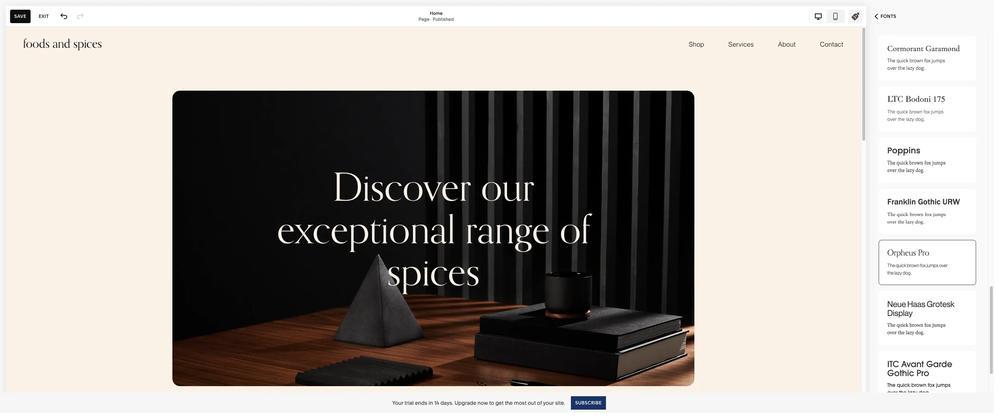 Task type: vqa. For each thing, say whether or not it's contained in the screenshot.
Fast at right bottom
no



Task type: locate. For each thing, give the bounding box(es) containing it.
quick down display
[[897, 323, 909, 328]]

urw
[[943, 197, 961, 207]]

fox inside itc avant garde gothic pro the quick brown fox jumps over the lazy dog.
[[928, 382, 935, 389]]

4 the from the top
[[888, 211, 896, 217]]

ltc bodoni 175 the quick brown fox jumps over the lazy dog.
[[888, 94, 946, 123]]

orpheus
[[888, 246, 917, 260]]

lazy down poppins
[[907, 167, 915, 174]]

the inside poppins the quick brown fox jumps over the lazy dog.
[[888, 160, 896, 166]]

the down display
[[888, 323, 896, 328]]

neue
[[888, 299, 907, 310]]

3 the from the top
[[888, 160, 896, 166]]

the down itc
[[888, 382, 896, 389]]

lazy inside itc avant garde gothic pro the quick brown fox jumps over the lazy dog.
[[909, 390, 918, 396]]

the inside poppins the quick brown fox jumps over the lazy dog.
[[898, 167, 905, 174]]

dog.
[[916, 65, 926, 71], [916, 116, 926, 123], [916, 167, 925, 174], [916, 219, 925, 225], [903, 270, 912, 276], [916, 330, 925, 336], [919, 390, 931, 396]]

pro right orpheus at the right bottom of the page
[[919, 246, 930, 260]]

5 the from the top
[[888, 263, 896, 268]]

over
[[888, 65, 897, 71], [888, 116, 897, 123], [888, 167, 897, 174], [888, 219, 897, 225], [940, 263, 948, 268], [888, 330, 897, 336], [888, 390, 898, 396]]

1 vertical spatial gothic
[[888, 368, 915, 379]]

quick
[[897, 58, 909, 64], [897, 108, 909, 115], [897, 160, 909, 166], [897, 211, 909, 217], [896, 263, 907, 268], [897, 323, 909, 328], [898, 382, 911, 389]]

quick inside orpheus pro the quick brown fox jumps over the lazy dog.
[[896, 263, 907, 268]]

2 the quick brown fox jumps over the lazy dog. from the top
[[888, 211, 947, 225]]

quick down orpheus at the right bottom of the page
[[896, 263, 907, 268]]

your
[[543, 400, 554, 406]]

in
[[429, 400, 433, 406]]

most
[[514, 400, 527, 406]]

over inside ltc bodoni 175 the quick brown fox jumps over the lazy dog.
[[888, 116, 897, 123]]

the quick brown fox jumps over the lazy dog. down franklin gothic urw
[[888, 211, 947, 225]]

quick down poppins
[[897, 160, 909, 166]]

the down orpheus at the right bottom of the page
[[888, 263, 896, 268]]

brown down orpheus at the right bottom of the page
[[908, 263, 920, 268]]

brown down poppins
[[910, 160, 924, 166]]

0 vertical spatial the quick brown fox jumps over the lazy dog.
[[888, 58, 946, 71]]

the quick brown fox jumps over the lazy dog. down cormorant garamond
[[888, 58, 946, 71]]

the down ltc
[[888, 108, 896, 115]]

franklin gothic urw
[[888, 197, 961, 207]]

0 vertical spatial pro
[[919, 246, 930, 260]]

lazy down display
[[907, 330, 915, 336]]

brown down bodoni
[[910, 108, 923, 115]]

over inside orpheus pro the quick brown fox jumps over the lazy dog.
[[940, 263, 948, 268]]

2 the from the top
[[888, 108, 896, 115]]

7 the from the top
[[888, 382, 896, 389]]

ends
[[415, 400, 428, 406]]

poppins the quick brown fox jumps over the lazy dog.
[[888, 145, 946, 174]]

2 vertical spatial the quick brown fox jumps over the lazy dog.
[[888, 323, 946, 336]]

lazy inside ltc bodoni 175 the quick brown fox jumps over the lazy dog.
[[907, 116, 915, 123]]

over inside itc avant garde gothic pro the quick brown fox jumps over the lazy dog.
[[888, 390, 898, 396]]

display
[[888, 308, 913, 319]]

dog. down neue haas grotesk display at the bottom right of page
[[916, 330, 925, 336]]

get
[[496, 400, 504, 406]]

exit button
[[35, 10, 53, 23]]

3 the quick brown fox jumps over the lazy dog. from the top
[[888, 323, 946, 336]]

lazy down cormorant
[[907, 65, 915, 71]]

orpheus pro the quick brown fox jumps over the lazy dog.
[[888, 246, 948, 276]]

the
[[888, 58, 896, 64], [888, 108, 896, 115], [888, 160, 896, 166], [888, 211, 896, 217], [888, 263, 896, 268], [888, 323, 896, 328], [888, 382, 896, 389]]

haas
[[908, 299, 926, 310]]

the down "franklin"
[[898, 219, 905, 225]]

the
[[899, 65, 906, 71], [899, 116, 905, 123], [898, 167, 905, 174], [898, 219, 905, 225], [888, 270, 894, 276], [898, 330, 905, 336], [900, 390, 907, 396], [505, 400, 513, 406]]

your trial ends in 14 days. upgrade now to get the most out of your site.
[[393, 400, 566, 406]]

avant
[[902, 359, 925, 370]]

dog. down bodoni
[[916, 116, 926, 123]]

jumps inside itc avant garde gothic pro the quick brown fox jumps over the lazy dog.
[[937, 382, 951, 389]]

the down ltc
[[899, 116, 905, 123]]

trial
[[405, 400, 414, 406]]

dog. down avant
[[919, 390, 931, 396]]

lazy down bodoni
[[907, 116, 915, 123]]

of
[[537, 400, 542, 406]]

the quick brown fox jumps over the lazy dog.
[[888, 58, 946, 71], [888, 211, 947, 225], [888, 323, 946, 336]]

14
[[435, 400, 440, 406]]

the quick brown fox jumps over the lazy dog. for cormorant
[[888, 58, 946, 71]]

tab list
[[810, 10, 845, 22]]

brown
[[910, 58, 924, 64], [910, 108, 923, 115], [910, 160, 924, 166], [910, 211, 924, 217], [908, 263, 920, 268], [910, 323, 924, 328], [912, 382, 927, 389]]

quick inside ltc bodoni 175 the quick brown fox jumps over the lazy dog.
[[897, 108, 909, 115]]

jumps inside poppins the quick brown fox jumps over the lazy dog.
[[933, 160, 946, 166]]

save
[[14, 13, 26, 19]]

the down avant
[[900, 390, 907, 396]]

the down orpheus at the right bottom of the page
[[888, 270, 894, 276]]

·
[[431, 16, 432, 22]]

1 vertical spatial the quick brown fox jumps over the lazy dog.
[[888, 211, 947, 225]]

quick down ltc
[[897, 108, 909, 115]]

quick down avant
[[898, 382, 911, 389]]

the down poppins
[[888, 160, 896, 166]]

exit
[[39, 13, 49, 19]]

pro right itc
[[917, 368, 930, 379]]

jumps inside orpheus pro the quick brown fox jumps over the lazy dog.
[[927, 263, 939, 268]]

1 the from the top
[[888, 58, 896, 64]]

the down poppins
[[898, 167, 905, 174]]

the quick brown fox jumps over the lazy dog. for franklin
[[888, 211, 947, 225]]

fox
[[925, 58, 931, 64], [924, 108, 931, 115], [925, 160, 932, 166], [925, 211, 932, 217], [921, 263, 927, 268], [925, 323, 932, 328], [928, 382, 935, 389]]

the down cormorant
[[888, 58, 896, 64]]

bodoni
[[906, 94, 932, 105]]

lazy
[[907, 65, 915, 71], [907, 116, 915, 123], [907, 167, 915, 174], [906, 219, 915, 225], [895, 270, 903, 276], [907, 330, 915, 336], [909, 390, 918, 396]]

lazy down "franklin"
[[906, 219, 915, 225]]

0 horizontal spatial gothic
[[888, 368, 915, 379]]

lazy down avant
[[909, 390, 918, 396]]

pro
[[919, 246, 930, 260], [917, 368, 930, 379]]

the inside ltc bodoni 175 the quick brown fox jumps over the lazy dog.
[[899, 116, 905, 123]]

dog. down orpheus at the right bottom of the page
[[903, 270, 912, 276]]

1 horizontal spatial gothic
[[919, 197, 941, 207]]

gothic
[[919, 197, 941, 207], [888, 368, 915, 379]]

your
[[393, 400, 404, 406]]

the down "franklin"
[[888, 211, 896, 217]]

the inside itc avant garde gothic pro the quick brown fox jumps over the lazy dog.
[[888, 382, 896, 389]]

jumps
[[932, 58, 946, 64], [932, 108, 944, 115], [933, 160, 946, 166], [934, 211, 947, 217], [927, 263, 939, 268], [933, 323, 946, 328], [937, 382, 951, 389]]

0 vertical spatial gothic
[[919, 197, 941, 207]]

the inside orpheus pro the quick brown fox jumps over the lazy dog.
[[888, 270, 894, 276]]

itc avant garde gothic pro the quick brown fox jumps over the lazy dog.
[[888, 359, 953, 396]]

dog. down poppins
[[916, 167, 925, 174]]

1 vertical spatial pro
[[917, 368, 930, 379]]

the quick brown fox jumps over the lazy dog. down neue haas grotesk display at the bottom right of page
[[888, 323, 946, 336]]

1 the quick brown fox jumps over the lazy dog. from the top
[[888, 58, 946, 71]]

brown inside ltc bodoni 175 the quick brown fox jumps over the lazy dog.
[[910, 108, 923, 115]]

lazy inside poppins the quick brown fox jumps over the lazy dog.
[[907, 167, 915, 174]]

lazy down orpheus at the right bottom of the page
[[895, 270, 903, 276]]

brown down avant
[[912, 382, 927, 389]]



Task type: describe. For each thing, give the bounding box(es) containing it.
neue haas grotesk display
[[888, 299, 955, 319]]

pro inside orpheus pro the quick brown fox jumps over the lazy dog.
[[919, 246, 930, 260]]

fox inside orpheus pro the quick brown fox jumps over the lazy dog.
[[921, 263, 927, 268]]

subscribe
[[576, 400, 602, 406]]

now
[[478, 400, 488, 406]]

quick inside poppins the quick brown fox jumps over the lazy dog.
[[897, 160, 909, 166]]

the down cormorant
[[899, 65, 906, 71]]

poppins
[[888, 145, 921, 156]]

dog. inside orpheus pro the quick brown fox jumps over the lazy dog.
[[903, 270, 912, 276]]

brown down franklin gothic urw
[[910, 211, 924, 217]]

ltc
[[888, 94, 904, 105]]

itc
[[888, 359, 900, 370]]

upgrade
[[455, 400, 477, 406]]

the quick brown fox jumps over the lazy dog. for neue
[[888, 323, 946, 336]]

brown down cormorant garamond
[[910, 58, 924, 64]]

the down display
[[898, 330, 905, 336]]

fonts button
[[867, 8, 905, 25]]

site.
[[556, 400, 566, 406]]

subscribe button
[[571, 396, 606, 410]]

home page · published
[[419, 10, 454, 22]]

save button
[[10, 10, 31, 23]]

quick down "franklin"
[[897, 211, 909, 217]]

quick inside itc avant garde gothic pro the quick brown fox jumps over the lazy dog.
[[898, 382, 911, 389]]

brown inside itc avant garde gothic pro the quick brown fox jumps over the lazy dog.
[[912, 382, 927, 389]]

days.
[[441, 400, 454, 406]]

franklin
[[888, 197, 917, 207]]

grotesk
[[927, 299, 955, 310]]

garamond
[[926, 44, 961, 53]]

cormorant garamond
[[888, 44, 961, 53]]

page
[[419, 16, 430, 22]]

published
[[433, 16, 454, 22]]

brown down neue haas grotesk display at the bottom right of page
[[910, 323, 924, 328]]

dog. down cormorant garamond
[[916, 65, 926, 71]]

pro inside itc avant garde gothic pro the quick brown fox jumps over the lazy dog.
[[917, 368, 930, 379]]

dog. down franklin gothic urw
[[916, 219, 925, 225]]

gothic inside itc avant garde gothic pro the quick brown fox jumps over the lazy dog.
[[888, 368, 915, 379]]

dog. inside ltc bodoni 175 the quick brown fox jumps over the lazy dog.
[[916, 116, 926, 123]]

the inside itc avant garde gothic pro the quick brown fox jumps over the lazy dog.
[[900, 390, 907, 396]]

garde
[[927, 359, 953, 370]]

fonts
[[881, 13, 897, 19]]

the inside orpheus pro the quick brown fox jumps over the lazy dog.
[[888, 263, 896, 268]]

fox inside poppins the quick brown fox jumps over the lazy dog.
[[925, 160, 932, 166]]

over inside poppins the quick brown fox jumps over the lazy dog.
[[888, 167, 897, 174]]

out
[[528, 400, 536, 406]]

the inside ltc bodoni 175 the quick brown fox jumps over the lazy dog.
[[888, 108, 896, 115]]

to
[[490, 400, 495, 406]]

lazy inside orpheus pro the quick brown fox jumps over the lazy dog.
[[895, 270, 903, 276]]

the right get
[[505, 400, 513, 406]]

jumps inside ltc bodoni 175 the quick brown fox jumps over the lazy dog.
[[932, 108, 944, 115]]

fox inside ltc bodoni 175 the quick brown fox jumps over the lazy dog.
[[924, 108, 931, 115]]

quick down cormorant
[[897, 58, 909, 64]]

cormorant
[[888, 44, 924, 53]]

home
[[430, 10, 443, 16]]

brown inside poppins the quick brown fox jumps over the lazy dog.
[[910, 160, 924, 166]]

dog. inside itc avant garde gothic pro the quick brown fox jumps over the lazy dog.
[[919, 390, 931, 396]]

6 the from the top
[[888, 323, 896, 328]]

175
[[934, 94, 946, 105]]

dog. inside poppins the quick brown fox jumps over the lazy dog.
[[916, 167, 925, 174]]

brown inside orpheus pro the quick brown fox jumps over the lazy dog.
[[908, 263, 920, 268]]



